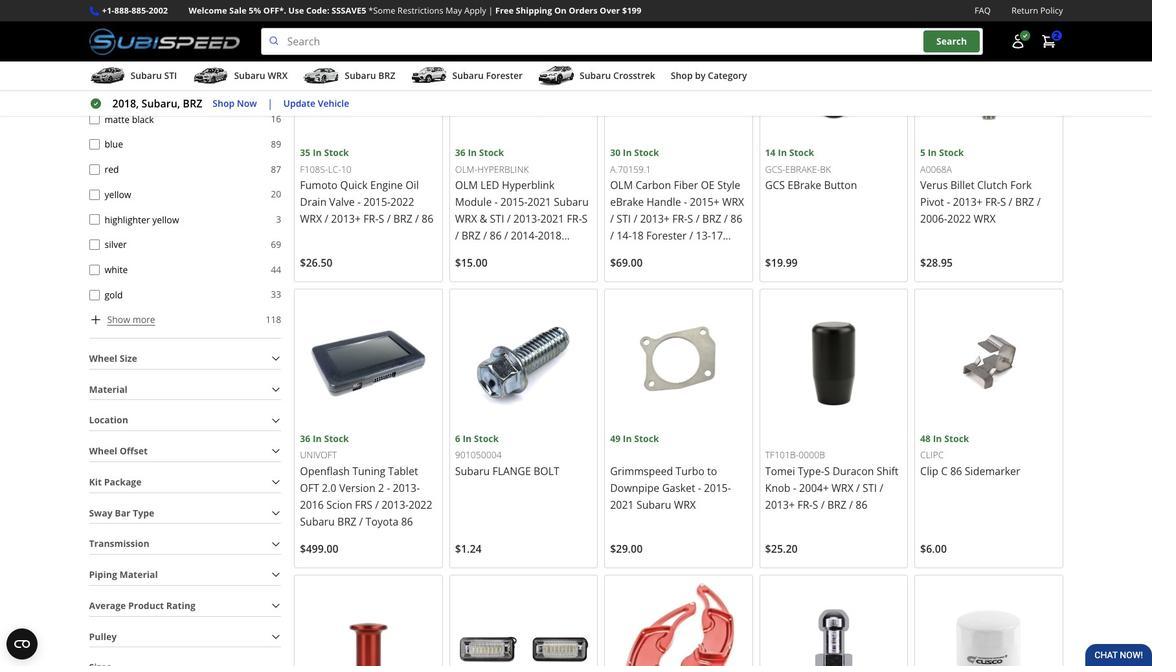 Task type: locate. For each thing, give the bounding box(es) containing it.
1 vertical spatial wheel
[[89, 445, 117, 457]]

2016 inside 36 in stock univoft openflash tuning tablet oft 2.0 version 2 - 2013- 2016 scion frs / 2013-2022 subaru brz / toyota 86
[[300, 498, 324, 512]]

crosstrek up impreza
[[455, 263, 501, 277]]

2018
[[538, 229, 562, 243]]

2022 inside 5 in stock a0068a verus billet clutch fork pivot - 2013+ fr-s / brz / 2006-2022 wrx
[[947, 212, 971, 226]]

1 vertical spatial 2022
[[947, 212, 971, 226]]

olm led hyperblink module - 2015-2021 subaru wrx & sti / 2013-2021 fr-s / brz / 86 / 2014-2018 forester / 2013-2017 crosstrek / 2012-2016 impreza / 2010-2014 outback image
[[455, 9, 592, 146]]

openflash
[[300, 464, 350, 478]]

0 horizontal spatial yellow
[[105, 188, 131, 201]]

subaru,
[[142, 97, 180, 111]]

2022 down "billet"
[[947, 212, 971, 226]]

clutch
[[977, 178, 1008, 193]]

highlighter yellow button
[[89, 215, 99, 225]]

wheel left 'offset'
[[89, 445, 117, 457]]

blue
[[105, 138, 123, 151]]

0 vertical spatial wheel
[[89, 352, 117, 364]]

86 right toyota
[[401, 515, 413, 529]]

shop by category
[[671, 69, 747, 82]]

cusco oil filter - 2015-2022 wrx / sti / 2013+ fr-s / brz / 86 image
[[920, 581, 1057, 666]]

search
[[937, 35, 967, 48]]

0 vertical spatial 2
[[1054, 29, 1059, 42]]

1 vertical spatial yellow
[[152, 213, 179, 226]]

2015- down the engine
[[364, 195, 391, 209]]

in for module
[[468, 147, 477, 159]]

engine
[[370, 178, 403, 193]]

free
[[495, 5, 514, 16]]

bk
[[820, 163, 831, 175]]

subaru brz button
[[303, 64, 395, 90]]

wrx inside "36 in stock olm-hyperblink olm led hyperblink module - 2015-2021 subaru wrx & sti / 2013-2021 fr-s / brz / 86 / 2014-2018 forester / 2013-2017 crosstrek / 2012-2016 impreza / 2010-2014 outback"
[[455, 212, 477, 226]]

sti up subaru,
[[164, 69, 177, 82]]

brz down 2004+
[[828, 498, 847, 512]]

2016 down oft
[[300, 498, 324, 512]]

48 in stock clipc clip c 86 sidemarker
[[920, 433, 1020, 478]]

86 right the c
[[950, 464, 962, 478]]

2 olm from the left
[[610, 178, 633, 193]]

a subaru sti thumbnail image image
[[89, 66, 125, 86]]

1 horizontal spatial black
[[132, 113, 154, 125]]

apply
[[464, 5, 486, 16]]

piping material button
[[89, 565, 281, 585]]

0 horizontal spatial black
[[105, 88, 127, 100]]

white button
[[89, 265, 99, 275]]

- down led
[[495, 195, 498, 209]]

1 vertical spatial 36
[[300, 432, 310, 445]]

gcs-
[[765, 163, 785, 175]]

shop left now
[[213, 97, 235, 109]]

2021 down downpipe in the right of the page
[[610, 498, 634, 512]]

stock up the univoft
[[324, 432, 349, 445]]

0 horizontal spatial 2016
[[300, 498, 324, 512]]

subaru flange bolt image
[[455, 295, 592, 432]]

sti
[[164, 69, 177, 82], [490, 212, 504, 226], [617, 212, 631, 226], [863, 481, 877, 495]]

wrx
[[268, 69, 288, 82], [722, 195, 744, 209], [300, 212, 322, 226], [455, 212, 477, 226], [974, 212, 996, 226], [832, 481, 854, 495], [674, 498, 696, 512]]

|
[[488, 5, 493, 16], [267, 97, 273, 111]]

2015- down hyperblink in the left top of the page
[[501, 195, 528, 209]]

1 vertical spatial 10
[[341, 163, 352, 175]]

2 vertical spatial crosstrek
[[455, 263, 501, 277]]

brz left a subaru forester thumbnail image
[[378, 69, 395, 82]]

in for 2.0
[[313, 432, 322, 445]]

gold
[[105, 289, 123, 301]]

2 down policy on the right
[[1054, 29, 1059, 42]]

openflash tuning tablet oft 2.0 version 2 - 2013-2016 scion frs / 2013-2022 subaru brz / toyota 86 image
[[300, 295, 437, 432]]

stock inside 35 in stock f108s-lc-10 fumoto quick engine oil drain valve - 2015-2022 wrx / 2013+ fr-s / brz / 86
[[324, 147, 349, 159]]

10 up 232
[[271, 63, 281, 75]]

0 vertical spatial 2021
[[528, 195, 551, 209]]

2 vertical spatial forester
[[455, 246, 495, 260]]

gcs
[[765, 178, 785, 193]]

0 vertical spatial yellow
[[105, 188, 131, 201]]

0 horizontal spatial 2
[[378, 481, 384, 495]]

kit package
[[89, 476, 142, 488]]

0 vertical spatial |
[[488, 5, 493, 16]]

s inside 30 in stock a.70159.1 olm carbon fiber oe style ebrake handle - 2015+ wrx / sti / 2013+ fr-s / brz / 86 / 14-18 forester / 13-17 crosstrek
[[688, 212, 693, 226]]

version
[[339, 481, 376, 495]]

black down a subaru sti thumbnail image
[[105, 88, 127, 100]]

2022 down tablet
[[409, 498, 432, 512]]

2013+ down "handle"
[[640, 212, 670, 226]]

stock inside 36 in stock univoft openflash tuning tablet oft 2.0 version 2 - 2013- 2016 scion frs / 2013-2022 subaru brz / toyota 86
[[324, 432, 349, 445]]

in up olm-
[[468, 147, 477, 159]]

a subaru forester thumbnail image image
[[411, 66, 447, 86]]

yellow right the yellow button
[[105, 188, 131, 201]]

wrx inside 5 in stock a0068a verus billet clutch fork pivot - 2013+ fr-s / brz / 2006-2022 wrx
[[974, 212, 996, 226]]

69
[[271, 238, 281, 250]]

wrx down drain
[[300, 212, 322, 226]]

2021 inside grimmspeed turbo to downpipe gasket - 2015- 2021 subaru wrx
[[610, 498, 634, 512]]

shop inside shop now link
[[213, 97, 235, 109]]

black down 2018, subaru, brz
[[132, 113, 154, 125]]

tf101b-
[[765, 449, 799, 461]]

2013+ down "billet"
[[953, 195, 983, 209]]

0 horizontal spatial 10
[[271, 63, 281, 75]]

subaru inside "36 in stock olm-hyperblink olm led hyperblink module - 2015-2021 subaru wrx & sti / 2013-2021 fr-s / brz / 86 / 2014-2018 forester / 2013-2017 crosstrek / 2012-2016 impreza / 2010-2014 outback"
[[554, 195, 589, 209]]

subaru crosstrek
[[580, 69, 655, 82]]

stock inside "36 in stock olm-hyperblink olm led hyperblink module - 2015-2021 subaru wrx & sti / 2013-2021 fr-s / brz / 86 / 2014-2018 forester / 2013-2017 crosstrek / 2012-2016 impreza / 2010-2014 outback"
[[479, 147, 504, 159]]

tomei
[[765, 464, 795, 478]]

univoft
[[300, 449, 337, 461]]

material up location
[[89, 383, 128, 395]]

2013-
[[513, 212, 541, 226], [505, 246, 532, 260], [393, 481, 420, 495], [382, 498, 409, 512]]

86 inside 30 in stock a.70159.1 olm carbon fiber oe style ebrake handle - 2015+ wrx / sti / 2013+ fr-s / brz / 86 / 14-18 forester / 13-17 crosstrek
[[731, 212, 742, 226]]

2022 inside 35 in stock f108s-lc-10 fumoto quick engine oil drain valve - 2015-2022 wrx / 2013+ fr-s / brz / 86
[[391, 195, 414, 209]]

brz down scion
[[337, 515, 357, 529]]

crosstrek down 18
[[610, 246, 656, 260]]

- right knob
[[793, 481, 797, 495]]

in right 35
[[313, 147, 322, 159]]

sti up 14-
[[617, 212, 631, 226]]

in right 6
[[463, 432, 472, 445]]

stock up a0068a
[[939, 147, 964, 159]]

10 inside 35 in stock f108s-lc-10 fumoto quick engine oil drain valve - 2015-2022 wrx / 2013+ fr-s / brz / 86
[[341, 163, 352, 175]]

wrx down 'clutch'
[[974, 212, 996, 226]]

1 horizontal spatial 10
[[341, 163, 352, 175]]

fiber
[[674, 178, 698, 193]]

2
[[1054, 29, 1059, 42], [378, 481, 384, 495]]

6 in stock 901050004 subaru flange bolt
[[455, 432, 560, 478]]

in inside 30 in stock a.70159.1 olm carbon fiber oe style ebrake handle - 2015+ wrx / sti / 2013+ fr-s / brz / 86 / 14-18 forester / 13-17 crosstrek
[[623, 147, 632, 159]]

wrx inside 30 in stock a.70159.1 olm carbon fiber oe style ebrake handle - 2015+ wrx / sti / 2013+ fr-s / brz / 86 / 14-18 forester / 13-17 crosstrek
[[722, 195, 744, 209]]

stock for 2.0
[[324, 432, 349, 445]]

white
[[105, 264, 128, 276]]

button image
[[1010, 34, 1026, 49]]

0 vertical spatial 2016
[[537, 263, 561, 277]]

shop for shop now
[[213, 97, 235, 109]]

material up average product rating
[[119, 569, 158, 581]]

0 vertical spatial 36
[[455, 147, 466, 159]]

86
[[422, 212, 434, 226], [731, 212, 742, 226], [490, 229, 502, 243], [950, 464, 962, 478], [856, 498, 868, 512], [401, 515, 413, 529]]

- down tablet
[[387, 481, 390, 495]]

1 vertical spatial material
[[119, 569, 158, 581]]

2022 inside 36 in stock univoft openflash tuning tablet oft 2.0 version 2 - 2013- 2016 scion frs / 2013-2022 subaru brz / toyota 86
[[409, 498, 432, 512]]

cusco e-brake replacement button (red, blue, silver) - 2015+ wrx / 2015+ sti-red image
[[300, 581, 437, 666]]

1 vertical spatial shop
[[213, 97, 235, 109]]

+1-
[[102, 5, 114, 16]]

in for engine
[[313, 147, 322, 159]]

wrx inside dropdown button
[[268, 69, 288, 82]]

1 horizontal spatial |
[[488, 5, 493, 16]]

to
[[707, 464, 717, 478]]

shop left by
[[671, 69, 693, 82]]

restrictions
[[398, 5, 443, 16]]

silver button
[[89, 240, 99, 250]]

stock up the "ebrake-"
[[789, 147, 814, 159]]

brz down the fork
[[1015, 195, 1034, 209]]

show
[[107, 313, 130, 326]]

brz inside 5 in stock a0068a verus billet clutch fork pivot - 2013+ fr-s / brz / 2006-2022 wrx
[[1015, 195, 1034, 209]]

1 horizontal spatial 2
[[1054, 29, 1059, 42]]

2015- inside grimmspeed turbo to downpipe gasket - 2015- 2021 subaru wrx
[[704, 481, 731, 495]]

wrx left &
[[455, 212, 477, 226]]

sti right &
[[490, 212, 504, 226]]

1 olm from the left
[[455, 178, 478, 193]]

30
[[610, 147, 621, 159]]

brz down &
[[462, 229, 481, 243]]

brz inside 35 in stock f108s-lc-10 fumoto quick engine oil drain valve - 2015-2022 wrx / 2013+ fr-s / brz / 86
[[393, 212, 412, 226]]

86 left '2014-'
[[490, 229, 502, 243]]

0 vertical spatial material
[[89, 383, 128, 395]]

sale
[[229, 5, 247, 16]]

forester up impreza
[[455, 246, 495, 260]]

fr- inside 35 in stock f108s-lc-10 fumoto quick engine oil drain valve - 2015-2022 wrx / 2013+ fr-s / brz / 86
[[364, 212, 379, 226]]

86 down the style
[[731, 212, 742, 226]]

faq link
[[975, 4, 991, 18]]

0 vertical spatial forester
[[486, 69, 523, 82]]

in inside 14 in stock gcs-ebrake-bk gcs ebrake button
[[778, 147, 787, 159]]

in right 48
[[933, 433, 942, 445]]

0 vertical spatial shop
[[671, 69, 693, 82]]

0 vertical spatial crosstrek
[[613, 69, 655, 82]]

2021 up 2018
[[541, 212, 564, 226]]

ebrake
[[788, 178, 821, 193]]

2016 down 2017
[[537, 263, 561, 277]]

86 left &
[[422, 212, 434, 226]]

may
[[446, 5, 462, 16]]

tuning
[[352, 464, 386, 478]]

ebrake
[[610, 195, 644, 209]]

0 horizontal spatial shop
[[213, 97, 235, 109]]

in right 5
[[928, 147, 937, 159]]

policy
[[1041, 5, 1063, 16]]

in inside 35 in stock f108s-lc-10 fumoto quick engine oil drain valve - 2015-2022 wrx / 2013+ fr-s / brz / 86
[[313, 147, 322, 159]]

ebrake-
[[785, 163, 820, 175]]

86 inside 36 in stock univoft openflash tuning tablet oft 2.0 version 2 - 2013- 2016 scion frs / 2013-2022 subaru brz / toyota 86
[[401, 515, 413, 529]]

shop
[[671, 69, 693, 82], [213, 97, 235, 109]]

stock inside 14 in stock gcs-ebrake-bk gcs ebrake button
[[789, 147, 814, 159]]

| left free
[[488, 5, 493, 16]]

1 wheel from the top
[[89, 352, 117, 364]]

in right 30
[[623, 147, 632, 159]]

2013+ inside 35 in stock f108s-lc-10 fumoto quick engine oil drain valve - 2015-2022 wrx / 2013+ fr-s / brz / 86
[[331, 212, 361, 226]]

0 horizontal spatial olm
[[455, 178, 478, 193]]

gasket
[[662, 481, 695, 495]]

2013+ inside tf101b-0000b tomei type-s duracon shift knob - 2004+ wrx / sti / 2013+ fr-s / brz / 86
[[765, 498, 795, 512]]

$19.99
[[765, 256, 798, 270]]

1 vertical spatial crosstrek
[[610, 246, 656, 260]]

1 horizontal spatial 2016
[[537, 263, 561, 277]]

36 up the univoft
[[300, 432, 310, 445]]

$25.20
[[765, 542, 798, 556]]

2017
[[532, 246, 555, 260]]

86 inside tf101b-0000b tomei type-s duracon shift knob - 2004+ wrx / sti / 2013+ fr-s / brz / 86
[[856, 498, 868, 512]]

86 inside 48 in stock clipc clip c 86 sidemarker
[[950, 464, 962, 478]]

sway bar type
[[89, 507, 154, 519]]

s inside 5 in stock a0068a verus billet clutch fork pivot - 2013+ fr-s / brz / 2006-2022 wrx
[[1000, 195, 1006, 209]]

2 horizontal spatial 2015-
[[704, 481, 731, 495]]

brz down oil
[[393, 212, 412, 226]]

14
[[765, 147, 776, 159]]

stock for pivot
[[939, 147, 964, 159]]

1 horizontal spatial olm
[[610, 178, 633, 193]]

over
[[600, 5, 620, 16]]

in inside "36 in stock olm-hyperblink olm led hyperblink module - 2015-2021 subaru wrx & sti / 2013-2021 fr-s / brz / 86 / 2014-2018 forester / 2013-2017 crosstrek / 2012-2016 impreza / 2010-2014 outback"
[[468, 147, 477, 159]]

olm up ebrake
[[610, 178, 633, 193]]

brz up 17
[[702, 212, 721, 226]]

brz inside 30 in stock a.70159.1 olm carbon fiber oe style ebrake handle - 2015+ wrx / sti / 2013+ fr-s / brz / 86 / 14-18 forester / 13-17 crosstrek
[[702, 212, 721, 226]]

in right 14
[[778, 147, 787, 159]]

fr- inside 30 in stock a.70159.1 olm carbon fiber oe style ebrake handle - 2015+ wrx / sti / 2013+ fr-s / brz / 86 / 14-18 forester / 13-17 crosstrek
[[672, 212, 688, 226]]

product
[[128, 600, 164, 612]]

oft
[[300, 481, 319, 495]]

0 horizontal spatial |
[[267, 97, 273, 111]]

sti inside dropdown button
[[164, 69, 177, 82]]

1 vertical spatial |
[[267, 97, 273, 111]]

in inside 36 in stock univoft openflash tuning tablet oft 2.0 version 2 - 2013- 2016 scion frs / 2013-2022 subaru brz / toyota 86
[[313, 432, 322, 445]]

crosstrek down search input field
[[613, 69, 655, 82]]

0 horizontal spatial 36
[[300, 432, 310, 445]]

1 vertical spatial 2016
[[300, 498, 324, 512]]

olm-
[[455, 163, 477, 175]]

1 horizontal spatial 36
[[455, 147, 466, 159]]

fr- inside tf101b-0000b tomei type-s duracon shift knob - 2004+ wrx / sti / 2013+ fr-s / brz / 86
[[798, 498, 813, 512]]

in inside 6 in stock 901050004 subaru flange bolt
[[463, 432, 472, 445]]

hyperblink
[[502, 178, 555, 193]]

stock up 'a.70159.1'
[[634, 147, 659, 159]]

- inside 35 in stock f108s-lc-10 fumoto quick engine oil drain valve - 2015-2022 wrx / 2013+ fr-s / brz / 86
[[357, 195, 361, 209]]

highlighter yellow
[[105, 213, 179, 226]]

36 up olm-
[[455, 147, 466, 159]]

$15.00
[[455, 256, 488, 270]]

2018, subaru, brz
[[112, 97, 202, 111]]

forester right 18
[[646, 229, 687, 243]]

1 vertical spatial forester
[[646, 229, 687, 243]]

matte
[[105, 113, 130, 125]]

+1-888-885-2002 link
[[102, 4, 168, 18]]

2022 down oil
[[391, 195, 414, 209]]

wheel left "size"
[[89, 352, 117, 364]]

olm full replacement led license plate housings image
[[455, 581, 592, 666]]

stock inside 30 in stock a.70159.1 olm carbon fiber oe style ebrake handle - 2015+ wrx / sti / 2013+ fr-s / brz / 86 / 14-18 forester / 13-17 crosstrek
[[634, 147, 659, 159]]

crosstrek inside dropdown button
[[613, 69, 655, 82]]

- down turbo
[[698, 481, 701, 495]]

2015- inside 35 in stock f108s-lc-10 fumoto quick engine oil drain valve - 2015-2022 wrx / 2013+ fr-s / brz / 86
[[364, 195, 391, 209]]

wrx down 'duracon' on the right bottom of the page
[[832, 481, 854, 495]]

stock up hyperblink
[[479, 147, 504, 159]]

category
[[708, 69, 747, 82]]

in inside 48 in stock clipc clip c 86 sidemarker
[[933, 433, 942, 445]]

forester inside 30 in stock a.70159.1 olm carbon fiber oe style ebrake handle - 2015+ wrx / sti / 2013+ fr-s / brz / 86 / 14-18 forester / 13-17 crosstrek
[[646, 229, 687, 243]]

stock right 48
[[944, 433, 969, 445]]

in up the univoft
[[313, 432, 322, 445]]

stock up 901050004
[[474, 432, 499, 445]]

1 horizontal spatial 2015-
[[501, 195, 528, 209]]

- inside grimmspeed turbo to downpipe gasket - 2015- 2021 subaru wrx
[[698, 481, 701, 495]]

1 horizontal spatial shop
[[671, 69, 693, 82]]

wheel inside dropdown button
[[89, 352, 117, 364]]

material inside dropdown button
[[89, 383, 128, 395]]

subaru inside grimmspeed turbo to downpipe gasket - 2015- 2021 subaru wrx
[[637, 498, 671, 512]]

2013+ down knob
[[765, 498, 795, 512]]

- down fiber
[[684, 195, 687, 209]]

2013- up 2012-
[[505, 246, 532, 260]]

subispeed mk2 automatic flappy paddle extensions image
[[610, 581, 747, 666]]

2013+ down valve
[[331, 212, 361, 226]]

6
[[455, 432, 460, 445]]

search input field
[[261, 28, 983, 55]]

on
[[554, 5, 567, 16]]

- right valve
[[357, 195, 361, 209]]

2 wheel from the top
[[89, 445, 117, 457]]

stock inside 5 in stock a0068a verus billet clutch fork pivot - 2013+ fr-s / brz / 2006-2022 wrx
[[939, 147, 964, 159]]

grimmspeed turbo to downpipe gasket - 2015-2021 subaru wrx image
[[610, 295, 747, 432]]

shop inside shop by category dropdown button
[[671, 69, 693, 82]]

2021 down hyperblink in the left top of the page
[[528, 195, 551, 209]]

average product rating
[[89, 600, 196, 612]]

fumoto quick engine oil drain valve - 2015-2022 wrx / 2013+ fr-s / brz / 86 image
[[300, 9, 437, 146]]

1 vertical spatial 2
[[378, 481, 384, 495]]

sssave5
[[332, 5, 366, 16]]

| up '16'
[[267, 97, 273, 111]]

s
[[1000, 195, 1006, 209], [379, 212, 384, 226], [582, 212, 588, 226], [688, 212, 693, 226], [824, 464, 830, 478], [813, 498, 818, 512]]

olm down olm-
[[455, 178, 478, 193]]

olm carbon fiber oe style ebrake handle - 2015+ wrx / sti / 2013+ fr-s / brz / 86 / 14-18 forester / 13-17 crosstrek image
[[610, 9, 747, 146]]

verus billet clutch fork pivot - 2013+ fr-s / brz / 2006-2022 wrx image
[[920, 9, 1057, 146]]

tf101b-0000b tomei type-s duracon shift knob - 2004+ wrx / sti / 2013+ fr-s / brz / 86
[[765, 449, 899, 512]]

36 inside 36 in stock univoft openflash tuning tablet oft 2.0 version 2 - 2013- 2016 scion frs / 2013-2022 subaru brz / toyota 86
[[300, 432, 310, 445]]

forester left a subaru crosstrek thumbnail image at top
[[486, 69, 523, 82]]

0 vertical spatial 2022
[[391, 195, 414, 209]]

valve
[[329, 195, 355, 209]]

in inside 5 in stock a0068a verus billet clutch fork pivot - 2013+ fr-s / brz / 2006-2022 wrx
[[928, 147, 937, 159]]

10 up the quick
[[341, 163, 352, 175]]

wrx down the style
[[722, 195, 744, 209]]

wheel inside dropdown button
[[89, 445, 117, 457]]

fr- inside "36 in stock olm-hyperblink olm led hyperblink module - 2015-2021 subaru wrx & sti / 2013-2021 fr-s / brz / 86 / 2014-2018 forester / 2013-2017 crosstrek / 2012-2016 impreza / 2010-2014 outback"
[[567, 212, 582, 226]]

2015- down to
[[704, 481, 731, 495]]

by
[[695, 69, 706, 82]]

wrx down gasket
[[674, 498, 696, 512]]

86 down 'duracon' on the right bottom of the page
[[856, 498, 868, 512]]

- right pivot
[[947, 195, 950, 209]]

red button
[[89, 164, 99, 175]]

1 horizontal spatial yellow
[[152, 213, 179, 226]]

48
[[920, 433, 931, 445]]

tomei type-s duracon shift knob - 2004+ wrx / sti / 2013+ fr-s / brz / 86 image
[[765, 295, 902, 432]]

clip
[[920, 464, 938, 478]]

a subaru wrx thumbnail image image
[[193, 66, 229, 86]]

gold button
[[89, 290, 99, 300]]

2 down tuning
[[378, 481, 384, 495]]

search button
[[924, 31, 980, 52]]

wrx up 232
[[268, 69, 288, 82]]

2 vertical spatial 2022
[[409, 498, 432, 512]]

clip c 86 sidemarker image
[[920, 295, 1057, 432]]

2 vertical spatial 2021
[[610, 498, 634, 512]]

0 horizontal spatial 2015-
[[364, 195, 391, 209]]

36 inside "36 in stock olm-hyperblink olm led hyperblink module - 2015-2021 subaru wrx & sti / 2013-2021 fr-s / brz / 86 / 2014-2018 forester / 2013-2017 crosstrek / 2012-2016 impreza / 2010-2014 outback"
[[455, 147, 466, 159]]

stock up lc-
[[324, 147, 349, 159]]

yellow right "highlighter"
[[152, 213, 179, 226]]

sti down 'duracon' on the right bottom of the page
[[863, 481, 877, 495]]

a subaru brz thumbnail image image
[[303, 66, 340, 86]]

subaru
[[131, 69, 162, 82], [234, 69, 265, 82], [345, 69, 376, 82], [452, 69, 484, 82], [580, 69, 611, 82], [554, 195, 589, 209], [455, 464, 490, 478], [637, 498, 671, 512], [300, 515, 335, 529]]



Task type: describe. For each thing, give the bounding box(es) containing it.
1 vertical spatial 2021
[[541, 212, 564, 226]]

2015- inside "36 in stock olm-hyperblink olm led hyperblink module - 2015-2021 subaru wrx & sti / 2013-2021 fr-s / brz / 86 / 2014-2018 forester / 2013-2017 crosstrek / 2012-2016 impreza / 2010-2014 outback"
[[501, 195, 528, 209]]

update vehicle
[[283, 97, 349, 109]]

&
[[480, 212, 487, 226]]

update
[[283, 97, 315, 109]]

yellow button
[[89, 190, 99, 200]]

brz right subaru,
[[183, 97, 202, 111]]

silver
[[105, 239, 127, 251]]

sti inside "36 in stock olm-hyperblink olm led hyperblink module - 2015-2021 subaru wrx & sti / 2013-2021 fr-s / brz / 86 / 2014-2018 forester / 2013-2017 crosstrek / 2012-2016 impreza / 2010-2014 outback"
[[490, 212, 504, 226]]

style
[[717, 178, 740, 193]]

16
[[271, 113, 281, 125]]

shop for shop by category
[[671, 69, 693, 82]]

subispeed logo image
[[89, 28, 240, 55]]

86 inside "36 in stock olm-hyperblink olm led hyperblink module - 2015-2021 subaru wrx & sti / 2013-2021 fr-s / brz / 86 / 2014-2018 forester / 2013-2017 crosstrek / 2012-2016 impreza / 2010-2014 outback"
[[490, 229, 502, 243]]

36 for openflash
[[300, 432, 310, 445]]

button
[[824, 178, 857, 193]]

17
[[711, 229, 723, 243]]

torque solution billet clutch fork pivot - subaru models inc. 2015+ wrx / 2013+ brz image
[[765, 581, 902, 666]]

wheel for wheel offset
[[89, 445, 117, 457]]

turbo
[[676, 464, 705, 478]]

matte black button
[[89, 114, 99, 125]]

drain
[[300, 195, 327, 209]]

in for button
[[778, 147, 787, 159]]

stock right 49
[[634, 432, 659, 445]]

wrx inside tf101b-0000b tomei type-s duracon shift knob - 2004+ wrx / sti / 2013+ fr-s / brz / 86
[[832, 481, 854, 495]]

outback
[[455, 296, 496, 310]]

faq
[[975, 5, 991, 16]]

crosstrek inside 30 in stock a.70159.1 olm carbon fiber oe style ebrake handle - 2015+ wrx / sti / 2013+ fr-s / brz / 86 / 14-18 forester / 13-17 crosstrek
[[610, 246, 656, 260]]

2010-
[[504, 279, 531, 294]]

sway
[[89, 507, 112, 519]]

subaru forester button
[[411, 64, 523, 90]]

pulley button
[[89, 627, 281, 647]]

3d carbon (black)
[[105, 63, 177, 75]]

30 in stock a.70159.1 olm carbon fiber oe style ebrake handle - 2015+ wrx / sti / 2013+ fr-s / brz / 86 / 14-18 forester / 13-17 crosstrek
[[610, 147, 744, 260]]

sidemarker
[[965, 464, 1020, 478]]

2014-
[[511, 229, 538, 243]]

2013- up '2014-'
[[513, 212, 541, 226]]

rating
[[166, 600, 196, 612]]

brz inside tf101b-0000b tomei type-s duracon shift knob - 2004+ wrx / sti / 2013+ fr-s / brz / 86
[[828, 498, 847, 512]]

3
[[276, 213, 281, 225]]

led
[[481, 178, 499, 193]]

in for style
[[623, 147, 632, 159]]

more
[[133, 313, 155, 326]]

olm inside 30 in stock a.70159.1 olm carbon fiber oe style ebrake handle - 2015+ wrx / sti / 2013+ fr-s / brz / 86 / 14-18 forester / 13-17 crosstrek
[[610, 178, 633, 193]]

$6.00
[[920, 542, 947, 556]]

brz inside "36 in stock olm-hyperblink olm led hyperblink module - 2015-2021 subaru wrx & sti / 2013-2021 fr-s / brz / 86 / 2014-2018 forester / 2013-2017 crosstrek / 2012-2016 impreza / 2010-2014 outback"
[[462, 229, 481, 243]]

clipc
[[920, 449, 944, 461]]

2013+ inside 5 in stock a0068a verus billet clutch fork pivot - 2013+ fr-s / brz / 2006-2022 wrx
[[953, 195, 983, 209]]

f108s-
[[300, 163, 328, 175]]

- inside tf101b-0000b tomei type-s duracon shift knob - 2004+ wrx / sti / 2013+ fr-s / brz / 86
[[793, 481, 797, 495]]

0 vertical spatial black
[[105, 88, 127, 100]]

subaru sti
[[131, 69, 177, 82]]

wrx inside grimmspeed turbo to downpipe gasket - 2015- 2021 subaru wrx
[[674, 498, 696, 512]]

wheel size
[[89, 352, 137, 364]]

0 vertical spatial 10
[[271, 63, 281, 75]]

duracon
[[833, 464, 874, 478]]

blue button
[[89, 139, 99, 150]]

2013- down tablet
[[393, 481, 420, 495]]

update vehicle button
[[283, 96, 349, 111]]

1 vertical spatial black
[[132, 113, 154, 125]]

piping
[[89, 569, 117, 581]]

vehicle
[[318, 97, 349, 109]]

in right 49
[[623, 432, 632, 445]]

2016 inside "36 in stock olm-hyperblink olm led hyperblink module - 2015-2021 subaru wrx & sti / 2013-2021 fr-s / brz / 86 / 2014-2018 forester / 2013-2017 crosstrek / 2012-2016 impreza / 2010-2014 outback"
[[537, 263, 561, 277]]

- inside 36 in stock univoft openflash tuning tablet oft 2.0 version 2 - 2013- 2016 scion frs / 2013-2022 subaru brz / toyota 86
[[387, 481, 390, 495]]

carbon
[[636, 178, 671, 193]]

a.70159.1
[[610, 163, 651, 175]]

3d
[[105, 63, 115, 75]]

flange
[[493, 464, 531, 478]]

36 in stock univoft openflash tuning tablet oft 2.0 version 2 - 2013- 2016 scion frs / 2013-2022 subaru brz / toyota 86
[[300, 432, 432, 529]]

material inside piping material dropdown button
[[119, 569, 158, 581]]

forester inside subaru forester dropdown button
[[486, 69, 523, 82]]

49
[[610, 432, 621, 445]]

piping material
[[89, 569, 158, 581]]

subaru inside dropdown button
[[580, 69, 611, 82]]

- inside 30 in stock a.70159.1 olm carbon fiber oe style ebrake handle - 2015+ wrx / sti / 2013+ fr-s / brz / 86 / 14-18 forester / 13-17 crosstrek
[[684, 195, 687, 209]]

black button
[[89, 89, 99, 99]]

frs
[[355, 498, 372, 512]]

in for pivot
[[928, 147, 937, 159]]

87
[[271, 163, 281, 175]]

89
[[271, 138, 281, 150]]

stock inside 48 in stock clipc clip c 86 sidemarker
[[944, 433, 969, 445]]

return
[[1012, 5, 1038, 16]]

hyperblink
[[477, 163, 529, 175]]

kit
[[89, 476, 102, 488]]

forester inside "36 in stock olm-hyperblink olm led hyperblink module - 2015-2021 subaru wrx & sti / 2013-2021 fr-s / brz / 86 / 2014-2018 forester / 2013-2017 crosstrek / 2012-2016 impreza / 2010-2014 outback"
[[455, 246, 495, 260]]

grimmspeed turbo to downpipe gasket - 2015- 2021 subaru wrx
[[610, 464, 731, 512]]

now
[[237, 97, 257, 109]]

36 in stock olm-hyperblink olm led hyperblink module - 2015-2021 subaru wrx & sti / 2013-2021 fr-s / brz / 86 / 2014-2018 forester / 2013-2017 crosstrek / 2012-2016 impreza / 2010-2014 outback
[[455, 147, 589, 310]]

a subaru crosstrek thumbnail image image
[[538, 66, 575, 86]]

stock inside 6 in stock 901050004 subaru flange bolt
[[474, 432, 499, 445]]

2013+ inside 30 in stock a.70159.1 olm carbon fiber oe style ebrake handle - 2015+ wrx / sti / 2013+ fr-s / brz / 86 / 14-18 forester / 13-17 crosstrek
[[640, 212, 670, 226]]

package
[[104, 476, 142, 488]]

gcs ebrake button image
[[765, 9, 902, 146]]

downpipe
[[610, 481, 659, 495]]

average product rating button
[[89, 596, 281, 616]]

stock for style
[[634, 147, 659, 159]]

2004+
[[799, 481, 829, 495]]

*some
[[369, 5, 395, 16]]

*some restrictions may apply | free shipping on orders over $199
[[369, 5, 642, 16]]

brz inside 36 in stock univoft openflash tuning tablet oft 2.0 version 2 - 2013- 2016 scion frs / 2013-2022 subaru brz / toyota 86
[[337, 515, 357, 529]]

(black)
[[150, 63, 177, 75]]

2 inside 36 in stock univoft openflash tuning tablet oft 2.0 version 2 - 2013- 2016 scion frs / 2013-2022 subaru brz / toyota 86
[[378, 481, 384, 495]]

matte black
[[105, 113, 154, 125]]

wrx inside 35 in stock f108s-lc-10 fumoto quick engine oil drain valve - 2015-2022 wrx / 2013+ fr-s / brz / 86
[[300, 212, 322, 226]]

wheel size button
[[89, 349, 281, 369]]

subaru inside 6 in stock 901050004 subaru flange bolt
[[455, 464, 490, 478]]

2006-
[[920, 212, 947, 226]]

stock for button
[[789, 147, 814, 159]]

subaru brz
[[345, 69, 395, 82]]

subaru inside 36 in stock univoft openflash tuning tablet oft 2.0 version 2 - 2013- 2016 scion frs / 2013-2022 subaru brz / toyota 86
[[300, 515, 335, 529]]

shop now
[[213, 97, 257, 109]]

welcome
[[189, 5, 227, 16]]

sway bar type button
[[89, 504, 281, 523]]

wheel for wheel size
[[89, 352, 117, 364]]

subaru inside dropdown button
[[234, 69, 265, 82]]

offset
[[120, 445, 148, 457]]

orders
[[569, 5, 598, 16]]

off*.
[[263, 5, 286, 16]]

2012-
[[510, 263, 537, 277]]

- inside "36 in stock olm-hyperblink olm led hyperblink module - 2015-2021 subaru wrx & sti / 2013-2021 fr-s / brz / 86 / 2014-2018 forester / 2013-2017 crosstrek / 2012-2016 impreza / 2010-2014 outback"
[[495, 195, 498, 209]]

brz inside dropdown button
[[378, 69, 395, 82]]

86 inside 35 in stock f108s-lc-10 fumoto quick engine oil drain valve - 2015-2022 wrx / 2013+ fr-s / brz / 86
[[422, 212, 434, 226]]

location
[[89, 414, 128, 426]]

crosstrek inside "36 in stock olm-hyperblink olm led hyperblink module - 2015-2021 subaru wrx & sti / 2013-2021 fr-s / brz / 86 / 2014-2018 forester / 2013-2017 crosstrek / 2012-2016 impreza / 2010-2014 outback"
[[455, 263, 501, 277]]

olm inside "36 in stock olm-hyperblink olm led hyperblink module - 2015-2021 subaru wrx & sti / 2013-2021 fr-s / brz / 86 / 2014-2018 forester / 2013-2017 crosstrek / 2012-2016 impreza / 2010-2014 outback"
[[455, 178, 478, 193]]

stock for module
[[479, 147, 504, 159]]

average
[[89, 600, 126, 612]]

a0068a
[[920, 163, 952, 175]]

handle
[[647, 195, 681, 209]]

2 inside button
[[1054, 29, 1059, 42]]

location button
[[89, 411, 281, 431]]

sti inside tf101b-0000b tomei type-s duracon shift knob - 2004+ wrx / sti / 2013+ fr-s / brz / 86
[[863, 481, 877, 495]]

type-
[[798, 464, 824, 478]]

2013- up toyota
[[382, 498, 409, 512]]

fr- inside 5 in stock a0068a verus billet clutch fork pivot - 2013+ fr-s / brz / 2006-2022 wrx
[[985, 195, 1000, 209]]

3d carbon (black) button
[[89, 64, 99, 74]]

- inside 5 in stock a0068a verus billet clutch fork pivot - 2013+ fr-s / brz / 2006-2022 wrx
[[947, 195, 950, 209]]

subaru wrx
[[234, 69, 288, 82]]

18
[[632, 229, 644, 243]]

44
[[271, 263, 281, 276]]

s inside "36 in stock olm-hyperblink olm led hyperblink module - 2015-2021 subaru wrx & sti / 2013-2021 fr-s / brz / 86 / 2014-2018 forester / 2013-2017 crosstrek / 2012-2016 impreza / 2010-2014 outback"
[[582, 212, 588, 226]]

stock for engine
[[324, 147, 349, 159]]

kit package button
[[89, 473, 281, 493]]

colors
[[89, 34, 117, 46]]

5
[[920, 147, 926, 159]]

subaru crosstrek button
[[538, 64, 655, 90]]

open widget image
[[6, 629, 38, 660]]

verus
[[920, 178, 948, 193]]

module
[[455, 195, 492, 209]]

shop now link
[[213, 96, 257, 111]]

$199
[[622, 5, 642, 16]]

sti inside 30 in stock a.70159.1 olm carbon fiber oe style ebrake handle - 2015+ wrx / sti / 2013+ fr-s / brz / 86 / 14-18 forester / 13-17 crosstrek
[[617, 212, 631, 226]]

36 for hyperblink
[[455, 147, 466, 159]]

transmission button
[[89, 534, 281, 554]]

subaru sti button
[[89, 64, 177, 90]]

s inside 35 in stock f108s-lc-10 fumoto quick engine oil drain valve - 2015-2022 wrx / 2013+ fr-s / brz / 86
[[379, 212, 384, 226]]



Task type: vqa. For each thing, say whether or not it's contained in the screenshot.


